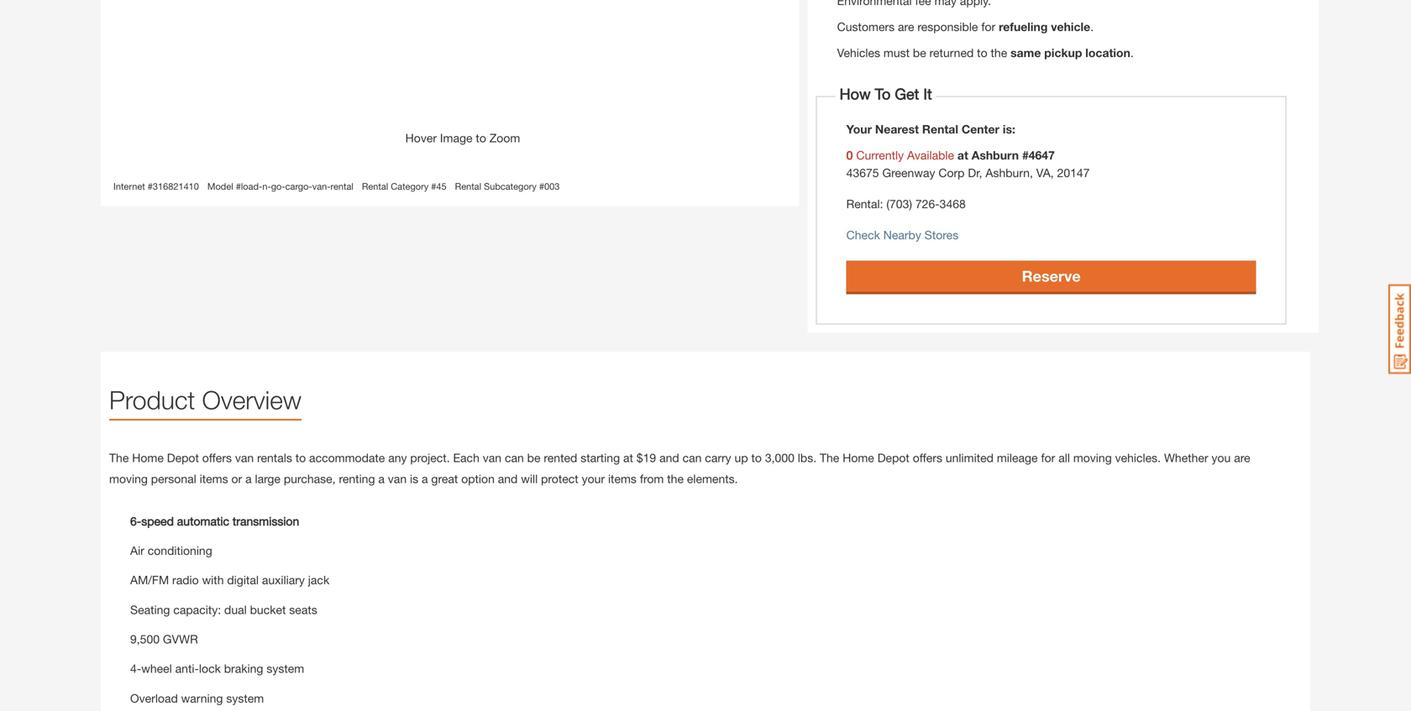 Task type: describe. For each thing, give the bounding box(es) containing it.
2 offers from the left
[[913, 451, 943, 465]]

check
[[847, 228, 881, 242]]

greenway
[[883, 166, 936, 180]]

n-
[[262, 181, 271, 192]]

45
[[437, 181, 447, 192]]

bucket
[[250, 603, 286, 617]]

dr
[[969, 166, 980, 180]]

is:
[[1003, 122, 1016, 136]]

how
[[840, 85, 871, 103]]

elements.
[[687, 472, 738, 486]]

subcategory
[[484, 181, 537, 192]]

you
[[1212, 451, 1232, 465]]

protect
[[541, 472, 579, 486]]

braking
[[224, 662, 263, 676]]

1 items from the left
[[200, 472, 228, 486]]

for inside the home depot offers van rentals to accommodate any project. each van can be rented starting at $19 and can carry up to 3,000 lbs. the home depot offers unlimited mileage for all moving vehicles. whether you are moving personal items or a large purchase, renting a van is a great option and will protect your items from the elements.
[[1042, 451, 1056, 465]]

seating capacity: dual bucket seats
[[130, 603, 317, 617]]

vehicles
[[838, 46, 881, 60]]

gvwr
[[163, 633, 198, 647]]

are inside the home depot offers van rentals to accommodate any project. each van can be rented starting at $19 and can carry up to 3,000 lbs. the home depot offers unlimited mileage for all moving vehicles. whether you are moving personal items or a large purchase, renting a van is a great option and will protect your items from the elements.
[[1235, 451, 1251, 465]]

0 vertical spatial .
[[1091, 20, 1094, 34]]

to left zoom
[[476, 131, 487, 145]]

1 offers from the left
[[202, 451, 232, 465]]

1 horizontal spatial van
[[388, 472, 407, 486]]

how to get it
[[836, 85, 937, 103]]

whether
[[1165, 451, 1209, 465]]

0 vertical spatial are
[[898, 20, 915, 34]]

0
[[847, 149, 853, 162]]

great
[[431, 472, 458, 486]]

any
[[388, 451, 407, 465]]

purchase,
[[284, 472, 336, 486]]

will
[[521, 472, 538, 486]]

2 depot from the left
[[878, 451, 910, 465]]

responsible
[[918, 20, 979, 34]]

0 vertical spatial the
[[991, 46, 1008, 60]]

2 , from the left
[[1030, 166, 1034, 180]]

digital
[[227, 574, 259, 588]]

lbs.
[[798, 451, 817, 465]]

your
[[582, 472, 605, 486]]

2 a from the left
[[379, 472, 385, 486]]

customers
[[838, 20, 895, 34]]

returned
[[930, 46, 974, 60]]

from
[[640, 472, 664, 486]]

the inside the home depot offers van rentals to accommodate any project. each van can be rented starting at $19 and can carry up to 3,000 lbs. the home depot offers unlimited mileage for all moving vehicles. whether you are moving personal items or a large purchase, renting a van is a great option and will protect your items from the elements.
[[668, 472, 684, 486]]

am/fm
[[130, 574, 169, 588]]

1 vertical spatial ashburn
[[986, 166, 1030, 180]]

3468
[[940, 197, 966, 211]]

each
[[453, 451, 480, 465]]

dual
[[224, 603, 247, 617]]

refueling
[[999, 20, 1048, 34]]

auxiliary
[[262, 574, 305, 588]]

to right up
[[752, 451, 762, 465]]

rented
[[544, 451, 578, 465]]

vehicle
[[1052, 20, 1091, 34]]

project.
[[410, 451, 450, 465]]

1 horizontal spatial and
[[660, 451, 680, 465]]

2 the from the left
[[820, 451, 840, 465]]

3 a from the left
[[422, 472, 428, 486]]

lock
[[199, 662, 221, 676]]

003
[[545, 181, 560, 192]]

20147
[[1058, 166, 1090, 180]]

speed
[[141, 515, 174, 528]]

3 , from the left
[[1051, 166, 1055, 180]]

2 horizontal spatial van
[[483, 451, 502, 465]]

0 horizontal spatial van
[[235, 451, 254, 465]]

$19
[[637, 451, 657, 465]]

model
[[208, 181, 233, 192]]

check nearby stores link
[[847, 228, 959, 242]]

overload warning system
[[130, 692, 264, 706]]

am/fm radio with digital auxiliary jack
[[130, 574, 330, 588]]

(703)
[[887, 197, 913, 211]]

nearest
[[876, 122, 919, 136]]

with
[[202, 574, 224, 588]]

316821410
[[153, 181, 199, 192]]

feedback link image
[[1389, 284, 1412, 375]]

renting
[[339, 472, 375, 486]]

or
[[232, 472, 242, 486]]

large
[[255, 472, 281, 486]]

4-
[[130, 662, 141, 676]]

option
[[462, 472, 495, 486]]

capacity:
[[173, 603, 221, 617]]

1 horizontal spatial system
[[267, 662, 304, 676]]

2 home from the left
[[843, 451, 875, 465]]

nearby
[[884, 228, 922, 242]]

0 horizontal spatial for
[[982, 20, 996, 34]]

1 vertical spatial and
[[498, 472, 518, 486]]

check nearby stores
[[847, 228, 959, 242]]

all
[[1059, 451, 1071, 465]]

to right returned at the right of page
[[978, 46, 988, 60]]

cargo-
[[285, 181, 312, 192]]

anti-
[[175, 662, 199, 676]]

up
[[735, 451, 749, 465]]

transmission
[[233, 515, 299, 528]]

jack
[[308, 574, 330, 588]]

internet
[[113, 181, 145, 192]]



Task type: locate. For each thing, give the bounding box(es) containing it.
, down 4647
[[1051, 166, 1055, 180]]

4647
[[1029, 149, 1056, 162]]

0 vertical spatial for
[[982, 20, 996, 34]]

corp
[[939, 166, 965, 180]]

can up will
[[505, 451, 524, 465]]

1 depot from the left
[[167, 451, 199, 465]]

0 horizontal spatial are
[[898, 20, 915, 34]]

the down product
[[109, 451, 129, 465]]

stores
[[925, 228, 959, 242]]

1 the from the left
[[109, 451, 129, 465]]

rental right the 45
[[455, 181, 482, 192]]

van up or
[[235, 451, 254, 465]]

be inside the home depot offers van rentals to accommodate any project. each van can be rented starting at $19 and can carry up to 3,000 lbs. the home depot offers unlimited mileage for all moving vehicles. whether you are moving personal items or a large purchase, renting a van is a great option and will protect your items from the elements.
[[528, 451, 541, 465]]

1 horizontal spatial can
[[683, 451, 702, 465]]

,
[[980, 166, 983, 180], [1030, 166, 1034, 180], [1051, 166, 1055, 180]]

carry
[[705, 451, 732, 465]]

your
[[847, 122, 872, 136]]

1 vertical spatial system
[[226, 692, 264, 706]]

6-speed automatic transmission
[[130, 515, 299, 528]]

moving
[[1074, 451, 1113, 465], [109, 472, 148, 486]]

0 horizontal spatial the
[[109, 451, 129, 465]]

home right lbs.
[[843, 451, 875, 465]]

offers up or
[[202, 451, 232, 465]]

to up purchase,
[[296, 451, 306, 465]]

1 vertical spatial for
[[1042, 451, 1056, 465]]

the home depot offers van rentals to accommodate any project. each van can be rented starting at $19 and can carry up to 3,000 lbs. the home depot offers unlimited mileage for all moving vehicles. whether you are moving personal items or a large purchase, renting a van is a great option and will protect your items from the elements.
[[109, 451, 1251, 486]]

are up must
[[898, 20, 915, 34]]

customers are responsible for refueling vehicle .
[[838, 20, 1094, 34]]

automatic
[[177, 515, 229, 528]]

air
[[130, 544, 144, 558]]

a right or
[[245, 472, 252, 486]]

at up dr
[[958, 149, 969, 162]]

0 horizontal spatial .
[[1091, 20, 1094, 34]]

1 horizontal spatial depot
[[878, 451, 910, 465]]

0 horizontal spatial moving
[[109, 472, 148, 486]]

product overview
[[109, 385, 302, 415]]

1 horizontal spatial .
[[1131, 46, 1134, 60]]

the right from on the bottom of page
[[668, 472, 684, 486]]

be right must
[[914, 46, 927, 60]]

0 horizontal spatial home
[[132, 451, 164, 465]]

, left va
[[1030, 166, 1034, 180]]

it
[[924, 85, 933, 103]]

0 horizontal spatial the
[[668, 472, 684, 486]]

0 vertical spatial be
[[914, 46, 927, 60]]

. right pickup
[[1131, 46, 1134, 60]]

warning
[[181, 692, 223, 706]]

home up personal
[[132, 451, 164, 465]]

1 home from the left
[[132, 451, 164, 465]]

2 can from the left
[[683, 451, 702, 465]]

mileage
[[997, 451, 1038, 465]]

go-
[[271, 181, 285, 192]]

van left is
[[388, 472, 407, 486]]

same
[[1011, 46, 1042, 60]]

reserve button
[[847, 261, 1257, 292]]

. up location
[[1091, 20, 1094, 34]]

system right braking
[[267, 662, 304, 676]]

get
[[895, 85, 920, 103]]

are right you
[[1235, 451, 1251, 465]]

moving right the all
[[1074, 451, 1113, 465]]

1 horizontal spatial are
[[1235, 451, 1251, 465]]

0 horizontal spatial items
[[200, 472, 228, 486]]

location
[[1086, 46, 1131, 60]]

center
[[962, 122, 1000, 136]]

1 vertical spatial the
[[668, 472, 684, 486]]

starting
[[581, 451, 620, 465]]

vehicles must be returned to the same pickup location .
[[838, 46, 1134, 60]]

van-
[[312, 181, 331, 192]]

1 horizontal spatial the
[[991, 46, 1008, 60]]

and left will
[[498, 472, 518, 486]]

1 vertical spatial .
[[1131, 46, 1134, 60]]

1 can from the left
[[505, 451, 524, 465]]

conditioning
[[148, 544, 212, 558]]

items left or
[[200, 472, 228, 486]]

currently
[[857, 149, 904, 162]]

image
[[440, 131, 473, 145]]

0 horizontal spatial offers
[[202, 451, 232, 465]]

system down braking
[[226, 692, 264, 706]]

available
[[908, 149, 955, 162]]

rental: (703) 726-3468
[[847, 197, 966, 211]]

rental
[[331, 181, 354, 192]]

the left same
[[991, 46, 1008, 60]]

1 , from the left
[[980, 166, 983, 180]]

offers left unlimited
[[913, 451, 943, 465]]

the right lbs.
[[820, 451, 840, 465]]

1 horizontal spatial a
[[379, 472, 385, 486]]

ashburn right dr
[[986, 166, 1030, 180]]

0 horizontal spatial can
[[505, 451, 524, 465]]

load-
[[241, 181, 262, 192]]

items
[[200, 472, 228, 486], [608, 472, 637, 486]]

1 vertical spatial are
[[1235, 451, 1251, 465]]

hover image to zoom
[[406, 131, 521, 145]]

be
[[914, 46, 927, 60], [528, 451, 541, 465]]

#
[[1023, 149, 1029, 162], [148, 181, 153, 192], [236, 181, 241, 192], [431, 181, 437, 192], [539, 181, 545, 192]]

to
[[875, 85, 891, 103]]

zoom
[[490, 131, 521, 145]]

accommodate
[[309, 451, 385, 465]]

1 horizontal spatial at
[[958, 149, 969, 162]]

1 horizontal spatial ,
[[1030, 166, 1034, 180]]

a right renting
[[379, 472, 385, 486]]

1 horizontal spatial home
[[843, 451, 875, 465]]

1 horizontal spatial moving
[[1074, 451, 1113, 465]]

1 horizontal spatial be
[[914, 46, 927, 60]]

0 horizontal spatial and
[[498, 472, 518, 486]]

ashburn up dr
[[972, 149, 1020, 162]]

0 horizontal spatial rental
[[362, 181, 388, 192]]

at left $19
[[624, 451, 634, 465]]

depot
[[167, 451, 199, 465], [878, 451, 910, 465]]

for up vehicles must be returned to the same pickup location .
[[982, 20, 996, 34]]

0 horizontal spatial system
[[226, 692, 264, 706]]

hover
[[406, 131, 437, 145]]

9,500 gvwr
[[130, 633, 198, 647]]

a right is
[[422, 472, 428, 486]]

va
[[1037, 166, 1051, 180]]

1 horizontal spatial items
[[608, 472, 637, 486]]

internet # 316821410 model # load-n-go-cargo-van-rental rental category # 45 rental subcategory # 003
[[113, 181, 560, 192]]

rental up available
[[923, 122, 959, 136]]

1 horizontal spatial offers
[[913, 451, 943, 465]]

0 vertical spatial and
[[660, 451, 680, 465]]

0 vertical spatial moving
[[1074, 451, 1113, 465]]

your nearest rental center is:
[[847, 122, 1016, 136]]

2 horizontal spatial a
[[422, 472, 428, 486]]

seating
[[130, 603, 170, 617]]

personal
[[151, 472, 196, 486]]

2 items from the left
[[608, 472, 637, 486]]

1 vertical spatial be
[[528, 451, 541, 465]]

0 vertical spatial at
[[958, 149, 969, 162]]

van up option
[[483, 451, 502, 465]]

rental right rental
[[362, 181, 388, 192]]

2 horizontal spatial ,
[[1051, 166, 1055, 180]]

1 a from the left
[[245, 472, 252, 486]]

0 horizontal spatial depot
[[167, 451, 199, 465]]

rentals
[[257, 451, 292, 465]]

1 horizontal spatial rental
[[455, 181, 482, 192]]

2 horizontal spatial rental
[[923, 122, 959, 136]]

to
[[978, 46, 988, 60], [476, 131, 487, 145], [296, 451, 306, 465], [752, 451, 762, 465]]

can left 'carry'
[[683, 451, 702, 465]]

at
[[958, 149, 969, 162], [624, 451, 634, 465]]

0 horizontal spatial ,
[[980, 166, 983, 180]]

0 vertical spatial ashburn
[[972, 149, 1020, 162]]

0 horizontal spatial be
[[528, 451, 541, 465]]

category
[[391, 181, 429, 192]]

wheel
[[141, 662, 172, 676]]

moving up 6-
[[109, 472, 148, 486]]

unlimited
[[946, 451, 994, 465]]

rental
[[923, 122, 959, 136], [362, 181, 388, 192], [455, 181, 482, 192]]

seats
[[289, 603, 317, 617]]

be up will
[[528, 451, 541, 465]]

0 horizontal spatial at
[[624, 451, 634, 465]]

offers
[[202, 451, 232, 465], [913, 451, 943, 465]]

4-wheel anti-lock braking system
[[130, 662, 304, 676]]

1 vertical spatial moving
[[109, 472, 148, 486]]

air conditioning
[[130, 544, 212, 558]]

pickup
[[1045, 46, 1083, 60]]

1 horizontal spatial the
[[820, 451, 840, 465]]

and
[[660, 451, 680, 465], [498, 472, 518, 486]]

for left the all
[[1042, 451, 1056, 465]]

product
[[109, 385, 195, 415]]

.
[[1091, 20, 1094, 34], [1131, 46, 1134, 60]]

# inside 0 currently available at ashburn # 4647 43675 greenway corp dr , ashburn , va , 20147
[[1023, 149, 1029, 162]]

depot left unlimited
[[878, 451, 910, 465]]

depot up personal
[[167, 451, 199, 465]]

at inside 0 currently available at ashburn # 4647 43675 greenway corp dr , ashburn , va , 20147
[[958, 149, 969, 162]]

0 currently available at ashburn # 4647 43675 greenway corp dr , ashburn , va , 20147
[[847, 149, 1090, 180]]

and right $19
[[660, 451, 680, 465]]

at inside the home depot offers van rentals to accommodate any project. each van can be rented starting at $19 and can carry up to 3,000 lbs. the home depot offers unlimited mileage for all moving vehicles. whether you are moving personal items or a large purchase, renting a van is a great option and will protect your items from the elements.
[[624, 451, 634, 465]]

1 horizontal spatial for
[[1042, 451, 1056, 465]]

are
[[898, 20, 915, 34], [1235, 451, 1251, 465]]

1 vertical spatial at
[[624, 451, 634, 465]]

0 vertical spatial system
[[267, 662, 304, 676]]

must
[[884, 46, 910, 60]]

items right your
[[608, 472, 637, 486]]

the
[[991, 46, 1008, 60], [668, 472, 684, 486]]

, right corp
[[980, 166, 983, 180]]

overview
[[202, 385, 302, 415]]

726-
[[916, 197, 940, 211]]

rental:
[[847, 197, 884, 211]]

0 horizontal spatial a
[[245, 472, 252, 486]]



Task type: vqa. For each thing, say whether or not it's contained in the screenshot.
top FOR
yes



